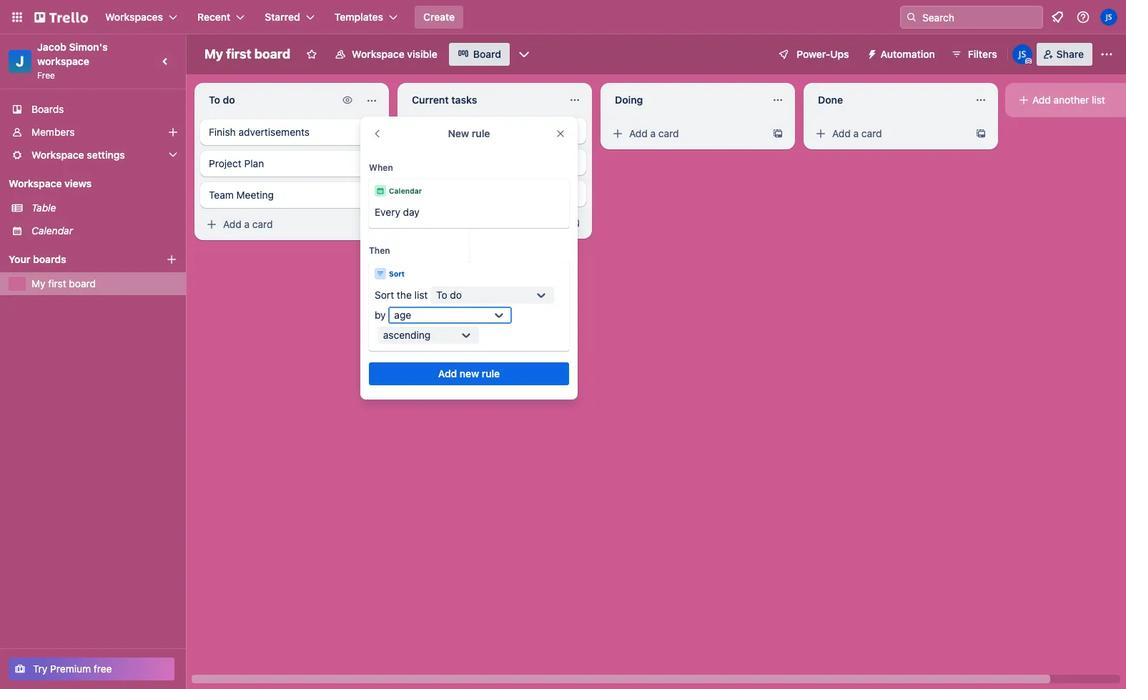 Task type: vqa. For each thing, say whether or not it's contained in the screenshot.
rule inside the button
yes



Task type: describe. For each thing, give the bounding box(es) containing it.
your
[[9, 253, 30, 265]]

sort for sort the list
[[375, 289, 394, 301]]

sm image for add a card link related to create from template… image associated with doing text field
[[611, 127, 625, 141]]

jacob simon's workspace free
[[37, 41, 110, 81]]

add another list
[[1033, 94, 1106, 106]]

create button
[[415, 6, 464, 29]]

add new rule
[[438, 368, 500, 380]]

templates
[[335, 11, 383, 23]]

settings
[[87, 149, 125, 161]]

board link
[[449, 43, 510, 66]]

try premium free button
[[9, 658, 175, 681]]

advertisements for current tasks text field
[[442, 124, 513, 137]]

free
[[94, 663, 112, 675]]

automation
[[881, 48, 936, 60]]

Board name text field
[[197, 43, 298, 66]]

To do text field
[[200, 89, 335, 112]]

sm image for automation button
[[861, 43, 881, 63]]

recent button
[[189, 6, 253, 29]]

workspace settings button
[[0, 144, 186, 167]]

team for current tasks text field
[[412, 187, 437, 200]]

add another list link
[[1012, 89, 1127, 112]]

table link
[[31, 201, 177, 215]]

filters button
[[947, 43, 1002, 66]]

board
[[473, 48, 501, 60]]

customize views image
[[517, 47, 531, 62]]

finish advertisements link for to do text field
[[200, 119, 383, 145]]

to do
[[436, 289, 462, 301]]

0 vertical spatial rule
[[472, 127, 490, 139]]

my inside the board name "text box"
[[205, 46, 223, 62]]

workspace visible button
[[326, 43, 446, 66]]

starred
[[265, 11, 300, 23]]

Current tasks text field
[[403, 89, 561, 112]]

Doing text field
[[607, 89, 764, 112]]

1 vertical spatial my first board
[[31, 278, 96, 290]]

try
[[33, 663, 48, 675]]

day
[[403, 206, 420, 218]]

age
[[394, 309, 412, 321]]

search image
[[906, 11, 918, 23]]

j
[[16, 53, 24, 69]]

add a card right sm icon
[[833, 127, 882, 139]]

another
[[1054, 94, 1090, 106]]

workspace for workspace views
[[9, 177, 62, 190]]

create from template… image for doing text field
[[773, 128, 784, 139]]

list for sort the list
[[415, 289, 428, 301]]

add a card right day
[[426, 217, 476, 229]]

this member is an admin of this board. image
[[1026, 58, 1032, 64]]

finish for to do text field finish advertisements link
[[209, 126, 236, 138]]

jacob simon (jacobsimon16) image
[[1101, 9, 1118, 26]]

add new rule button
[[369, 363, 569, 386]]

your boards
[[9, 253, 66, 265]]

list for add another list
[[1092, 94, 1106, 106]]

Done text field
[[810, 89, 967, 112]]

workspace navigation collapse icon image
[[156, 52, 176, 72]]

views
[[64, 177, 92, 190]]

the
[[397, 289, 412, 301]]

board inside "text box"
[[254, 46, 291, 62]]

1 vertical spatial my
[[31, 278, 45, 290]]

try premium free
[[33, 663, 112, 675]]

when
[[369, 162, 393, 173]]

add right sm icon
[[833, 127, 851, 139]]

0 horizontal spatial create from template… image
[[569, 217, 581, 229]]

create
[[424, 11, 455, 23]]

jacob simon (jacobsimon16) image
[[1013, 44, 1033, 64]]

boards
[[33, 253, 66, 265]]

workspace for workspace settings
[[31, 149, 84, 161]]

every day
[[375, 206, 420, 218]]

new
[[460, 368, 479, 380]]

power-
[[797, 48, 831, 60]]

0 horizontal spatial calendar
[[31, 225, 73, 237]]

first inside the board name "text box"
[[226, 46, 251, 62]]

finish for finish advertisements link associated with current tasks text field
[[412, 124, 439, 137]]

sort the list
[[375, 289, 428, 301]]

templates button
[[326, 6, 406, 29]]

advertisements for to do text field
[[239, 126, 310, 138]]

add a card link for create from template… icon
[[200, 215, 361, 235]]

calendar link
[[31, 224, 177, 238]]

create from template… image
[[366, 219, 378, 230]]

a for sm image associated with add a card link for create from template… icon
[[244, 218, 250, 230]]

every
[[375, 206, 401, 218]]



Task type: locate. For each thing, give the bounding box(es) containing it.
0 horizontal spatial my first board
[[31, 278, 96, 290]]

add a card link for leftmost create from template… image
[[403, 213, 564, 233]]

1 horizontal spatial first
[[226, 46, 251, 62]]

then
[[369, 245, 390, 256]]

a for sm icon
[[854, 127, 859, 139]]

1 horizontal spatial team meeting link
[[403, 181, 587, 207]]

list right the another
[[1092, 94, 1106, 106]]

0 horizontal spatial board
[[69, 278, 96, 290]]

my down recent
[[205, 46, 223, 62]]

add down project plan
[[223, 218, 242, 230]]

0 vertical spatial list
[[1092, 94, 1106, 106]]

0 horizontal spatial team
[[209, 189, 234, 201]]

back to home image
[[34, 6, 88, 29]]

sort up sort the list
[[389, 270, 405, 278]]

team meeting up day
[[412, 187, 477, 200]]

team down project
[[209, 189, 234, 201]]

plan
[[244, 157, 264, 170]]

your boards with 1 items element
[[9, 251, 145, 268]]

my first board down "recent" dropdown button
[[205, 46, 291, 62]]

card right day
[[456, 217, 476, 229]]

finish advertisements
[[412, 124, 513, 137], [209, 126, 310, 138]]

meeting down plan in the left of the page
[[236, 189, 274, 201]]

workspace
[[352, 48, 405, 60], [31, 149, 84, 161], [9, 177, 62, 190]]

1 horizontal spatial my
[[205, 46, 223, 62]]

j link
[[9, 50, 31, 73]]

0 vertical spatial sort
[[389, 270, 405, 278]]

workspaces button
[[97, 6, 186, 29]]

create from template… image for done text box
[[976, 128, 987, 139]]

first down "recent" dropdown button
[[226, 46, 251, 62]]

a right day
[[448, 217, 453, 229]]

board down your boards with 1 items element
[[69, 278, 96, 290]]

visible
[[407, 48, 438, 60]]

workspace views
[[9, 177, 92, 190]]

create from template… image
[[773, 128, 784, 139], [976, 128, 987, 139], [569, 217, 581, 229]]

finish up project
[[209, 126, 236, 138]]

sort for sort
[[389, 270, 405, 278]]

team
[[412, 187, 437, 200], [209, 189, 234, 201]]

sm image for add a card link for create from template… icon
[[205, 217, 219, 232]]

0 horizontal spatial list
[[415, 289, 428, 301]]

0 vertical spatial my first board
[[205, 46, 291, 62]]

calendar up day
[[389, 187, 422, 195]]

1 horizontal spatial finish advertisements link
[[403, 118, 587, 144]]

1 vertical spatial sort
[[375, 289, 394, 301]]

1 horizontal spatial team meeting
[[412, 187, 477, 200]]

project
[[209, 157, 242, 170]]

board inside 'my first board' link
[[69, 278, 96, 290]]

2 horizontal spatial create from template… image
[[976, 128, 987, 139]]

ascending
[[383, 329, 431, 341]]

advertisements
[[442, 124, 513, 137], [239, 126, 310, 138]]

table
[[31, 202, 56, 214]]

add a card link for create from template… image corresponding to done text box
[[810, 124, 970, 144]]

project plan
[[209, 157, 264, 170]]

power-ups
[[797, 48, 850, 60]]

0 horizontal spatial first
[[48, 278, 66, 290]]

a for sm image related to leftmost create from template… image's add a card link
[[448, 217, 453, 229]]

add board image
[[166, 254, 177, 265]]

add a card down doing text field
[[630, 127, 679, 139]]

1 horizontal spatial create from template… image
[[773, 128, 784, 139]]

team meeting
[[412, 187, 477, 200], [209, 189, 274, 201]]

filters
[[968, 48, 998, 60]]

0 vertical spatial workspace
[[352, 48, 405, 60]]

share
[[1057, 48, 1085, 60]]

add inside add another list link
[[1033, 94, 1051, 106]]

my down your boards
[[31, 278, 45, 290]]

a for sm image corresponding to add a card link related to create from template… image associated with doing text field
[[651, 127, 656, 139]]

list
[[1092, 94, 1106, 106], [415, 289, 428, 301]]

finish advertisements link up project plan link
[[200, 119, 383, 145]]

finish advertisements link down current tasks text field
[[403, 118, 587, 144]]

0 horizontal spatial team meeting link
[[200, 182, 383, 208]]

card
[[659, 127, 679, 139], [862, 127, 882, 139], [456, 217, 476, 229], [252, 218, 273, 230]]

add left new
[[438, 368, 457, 380]]

1 vertical spatial workspace
[[31, 149, 84, 161]]

sm image inside automation button
[[861, 43, 881, 63]]

rule inside button
[[482, 368, 500, 380]]

star or unstar board image
[[306, 49, 318, 60]]

team up day
[[412, 187, 437, 200]]

recent
[[197, 11, 231, 23]]

finish advertisements link
[[403, 118, 587, 144], [200, 119, 383, 145]]

add inside add new rule button
[[438, 368, 457, 380]]

1 horizontal spatial board
[[254, 46, 291, 62]]

finish advertisements for to do text field finish advertisements link
[[209, 126, 310, 138]]

first down boards
[[48, 278, 66, 290]]

workspace visible
[[352, 48, 438, 60]]

1 horizontal spatial finish advertisements
[[412, 124, 513, 137]]

members link
[[0, 121, 186, 144]]

add right day
[[426, 217, 445, 229]]

0 horizontal spatial my
[[31, 278, 45, 290]]

meeting down new
[[440, 187, 477, 200]]

workspace up table
[[9, 177, 62, 190]]

2 vertical spatial workspace
[[9, 177, 62, 190]]

card down done text box
[[862, 127, 882, 139]]

team meeting for current tasks text field's team meeting link
[[412, 187, 477, 200]]

ups
[[831, 48, 850, 60]]

workspace settings
[[31, 149, 125, 161]]

0 horizontal spatial advertisements
[[239, 126, 310, 138]]

sm image inside add another list link
[[1017, 93, 1032, 107]]

1 horizontal spatial my first board
[[205, 46, 291, 62]]

workspaces
[[105, 11, 163, 23]]

Search field
[[918, 6, 1043, 28]]

rule
[[472, 127, 490, 139], [482, 368, 500, 380]]

sort left the
[[375, 289, 394, 301]]

0 horizontal spatial team meeting
[[209, 189, 274, 201]]

automation button
[[861, 43, 944, 66]]

1 horizontal spatial advertisements
[[442, 124, 513, 137]]

add left the another
[[1033, 94, 1051, 106]]

finish advertisements up plan in the left of the page
[[209, 126, 310, 138]]

1 horizontal spatial list
[[1092, 94, 1106, 106]]

new rule
[[448, 127, 490, 139]]

add a card down plan in the left of the page
[[223, 218, 273, 230]]

jacob
[[37, 41, 66, 53]]

0 vertical spatial my
[[205, 46, 223, 62]]

premium
[[50, 663, 91, 675]]

workspace down members
[[31, 149, 84, 161]]

sm image
[[861, 43, 881, 63], [341, 93, 355, 107], [1017, 93, 1032, 107], [611, 127, 625, 141], [408, 216, 422, 230], [205, 217, 219, 232]]

first
[[226, 46, 251, 62], [48, 278, 66, 290]]

0 vertical spatial board
[[254, 46, 291, 62]]

0 horizontal spatial finish advertisements link
[[200, 119, 383, 145]]

advertisements down current tasks text field
[[442, 124, 513, 137]]

0 notifications image
[[1049, 9, 1067, 26]]

0 horizontal spatial finish
[[209, 126, 236, 138]]

by
[[375, 309, 386, 321]]

my
[[205, 46, 223, 62], [31, 278, 45, 290]]

add
[[1033, 94, 1051, 106], [630, 127, 648, 139], [833, 127, 851, 139], [426, 217, 445, 229], [223, 218, 242, 230], [438, 368, 457, 380]]

1 horizontal spatial calendar
[[389, 187, 422, 195]]

1 vertical spatial first
[[48, 278, 66, 290]]

a down doing text field
[[651, 127, 656, 139]]

a
[[651, 127, 656, 139], [854, 127, 859, 139], [448, 217, 453, 229], [244, 218, 250, 230]]

project plan link
[[200, 151, 383, 177]]

1 horizontal spatial team
[[412, 187, 437, 200]]

members
[[31, 126, 75, 138]]

team for to do text field
[[209, 189, 234, 201]]

workspace for workspace visible
[[352, 48, 405, 60]]

share button
[[1037, 43, 1093, 66]]

team meeting down project plan
[[209, 189, 274, 201]]

board
[[254, 46, 291, 62], [69, 278, 96, 290]]

team meeting link
[[403, 181, 587, 207], [200, 182, 383, 208]]

meeting
[[440, 187, 477, 200], [236, 189, 274, 201]]

sm image
[[814, 127, 828, 141]]

my first board down your boards with 1 items element
[[31, 278, 96, 290]]

1 vertical spatial rule
[[482, 368, 500, 380]]

boards link
[[0, 98, 186, 121]]

team meeting link for to do text field
[[200, 182, 383, 208]]

add a card link
[[607, 124, 767, 144], [810, 124, 970, 144], [403, 213, 564, 233], [200, 215, 361, 235]]

to
[[436, 289, 448, 301]]

0 vertical spatial calendar
[[389, 187, 422, 195]]

add a card
[[630, 127, 679, 139], [833, 127, 882, 139], [426, 217, 476, 229], [223, 218, 273, 230]]

a down plan in the left of the page
[[244, 218, 250, 230]]

power-ups button
[[769, 43, 858, 66]]

finish advertisements for finish advertisements link associated with current tasks text field
[[412, 124, 513, 137]]

starred button
[[256, 6, 323, 29]]

finish advertisements down current tasks text field
[[412, 124, 513, 137]]

add a card link for create from template… image associated with doing text field
[[607, 124, 767, 144]]

a right sm icon
[[854, 127, 859, 139]]

open information menu image
[[1077, 10, 1091, 24]]

show menu image
[[1100, 47, 1115, 62]]

meeting for current tasks text field
[[440, 187, 477, 200]]

simon's
[[69, 41, 108, 53]]

workspace down templates dropdown button
[[352, 48, 405, 60]]

primary element
[[0, 0, 1127, 34]]

team meeting link for current tasks text field
[[403, 181, 587, 207]]

my first board
[[205, 46, 291, 62], [31, 278, 96, 290]]

do
[[450, 289, 462, 301]]

finish
[[412, 124, 439, 137], [209, 126, 236, 138]]

0 vertical spatial first
[[226, 46, 251, 62]]

add down doing text field
[[630, 127, 648, 139]]

team meeting link down project plan link
[[200, 182, 383, 208]]

my first board inside the board name "text box"
[[205, 46, 291, 62]]

jacob simon's workspace link
[[37, 41, 110, 67]]

meeting for to do text field
[[236, 189, 274, 201]]

card down doing text field
[[659, 127, 679, 139]]

team meeting for team meeting link related to to do text field
[[209, 189, 274, 201]]

boards
[[31, 103, 64, 115]]

1 vertical spatial list
[[415, 289, 428, 301]]

1 horizontal spatial meeting
[[440, 187, 477, 200]]

0 horizontal spatial finish advertisements
[[209, 126, 310, 138]]

1 vertical spatial calendar
[[31, 225, 73, 237]]

team meeting link down new rule
[[403, 181, 587, 207]]

workspace inside popup button
[[31, 149, 84, 161]]

sm image for leftmost create from template… image's add a card link
[[408, 216, 422, 230]]

card down plan in the left of the page
[[252, 218, 273, 230]]

board down starred
[[254, 46, 291, 62]]

calendar down table
[[31, 225, 73, 237]]

my first board link
[[31, 277, 177, 291]]

finish left new
[[412, 124, 439, 137]]

new
[[448, 127, 469, 139]]

workspace
[[37, 55, 89, 67]]

0 horizontal spatial meeting
[[236, 189, 274, 201]]

finish advertisements link for current tasks text field
[[403, 118, 587, 144]]

list right the
[[415, 289, 428, 301]]

sort
[[389, 270, 405, 278], [375, 289, 394, 301]]

1 vertical spatial board
[[69, 278, 96, 290]]

1 horizontal spatial finish
[[412, 124, 439, 137]]

workspace inside button
[[352, 48, 405, 60]]

advertisements down to do text field
[[239, 126, 310, 138]]

free
[[37, 70, 55, 81]]

calendar
[[389, 187, 422, 195], [31, 225, 73, 237]]



